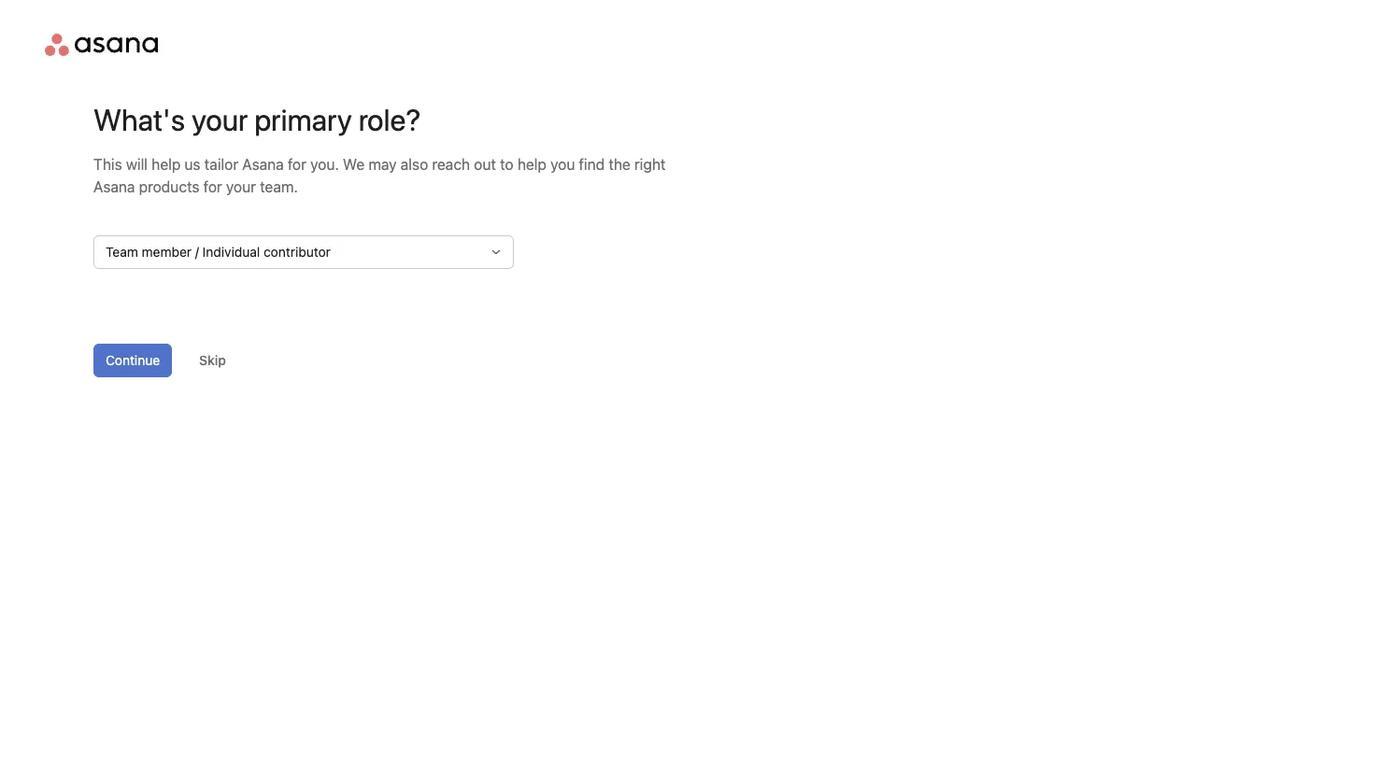 Task type: vqa. For each thing, say whether or not it's contained in the screenshot.
will
yes



Task type: locate. For each thing, give the bounding box(es) containing it.
help right to
[[518, 156, 547, 173]]

1 vertical spatial asana
[[93, 178, 135, 196]]

skip
[[199, 353, 226, 368]]

individual
[[203, 244, 260, 260]]

asana down 'this'
[[93, 178, 135, 196]]

this
[[93, 156, 122, 173]]

will
[[126, 156, 148, 173]]

primary role?
[[254, 102, 421, 137]]

you.
[[310, 156, 339, 173]]

2 help from the left
[[518, 156, 547, 173]]

1 horizontal spatial help
[[518, 156, 547, 173]]

0 horizontal spatial asana
[[93, 178, 135, 196]]

find
[[579, 156, 605, 173]]

contributor
[[264, 244, 331, 260]]

skip button
[[187, 344, 238, 378]]

help up products
[[152, 156, 181, 173]]

help
[[152, 156, 181, 173], [518, 156, 547, 173]]

your down tailor
[[226, 178, 256, 196]]

0 horizontal spatial for
[[203, 178, 222, 196]]

1 horizontal spatial asana
[[242, 156, 284, 173]]

this will help us tailor asana for you. we may also reach out to help you find the right asana products for your team.
[[93, 156, 666, 196]]

your inside this will help us tailor asana for you. we may also reach out to help you find the right asana products for your team.
[[226, 178, 256, 196]]

/
[[195, 244, 199, 260]]

out
[[474, 156, 496, 173]]

may
[[369, 156, 397, 173]]

products
[[139, 178, 200, 196]]

continue button
[[93, 344, 172, 378]]

1 vertical spatial for
[[203, 178, 222, 196]]

for down tailor
[[203, 178, 222, 196]]

your up tailor
[[192, 102, 248, 137]]

asana
[[242, 156, 284, 173], [93, 178, 135, 196]]

1 vertical spatial your
[[226, 178, 256, 196]]

also
[[401, 156, 428, 173]]

team member / individual contributor button
[[93, 236, 514, 269]]

your
[[192, 102, 248, 137], [226, 178, 256, 196]]

continue
[[106, 353, 160, 368]]

for
[[288, 156, 307, 173], [203, 178, 222, 196]]

asana image
[[45, 34, 158, 56]]

for left the you.
[[288, 156, 307, 173]]

1 horizontal spatial for
[[288, 156, 307, 173]]

0 vertical spatial for
[[288, 156, 307, 173]]

asana up team.
[[242, 156, 284, 173]]

0 horizontal spatial help
[[152, 156, 181, 173]]

tailor
[[204, 156, 238, 173]]

0 vertical spatial your
[[192, 102, 248, 137]]



Task type: describe. For each thing, give the bounding box(es) containing it.
team.
[[260, 178, 298, 196]]

reach
[[432, 156, 470, 173]]

to
[[500, 156, 514, 173]]

0 vertical spatial asana
[[242, 156, 284, 173]]

team
[[106, 244, 138, 260]]

you
[[551, 156, 575, 173]]

team member / individual contributor
[[106, 244, 331, 260]]

us
[[185, 156, 201, 173]]

member
[[142, 244, 192, 260]]

we
[[343, 156, 365, 173]]

1 help from the left
[[152, 156, 181, 173]]

right
[[635, 156, 666, 173]]

what's your primary role?
[[93, 102, 421, 137]]

the
[[609, 156, 631, 173]]

what's
[[93, 102, 185, 137]]



